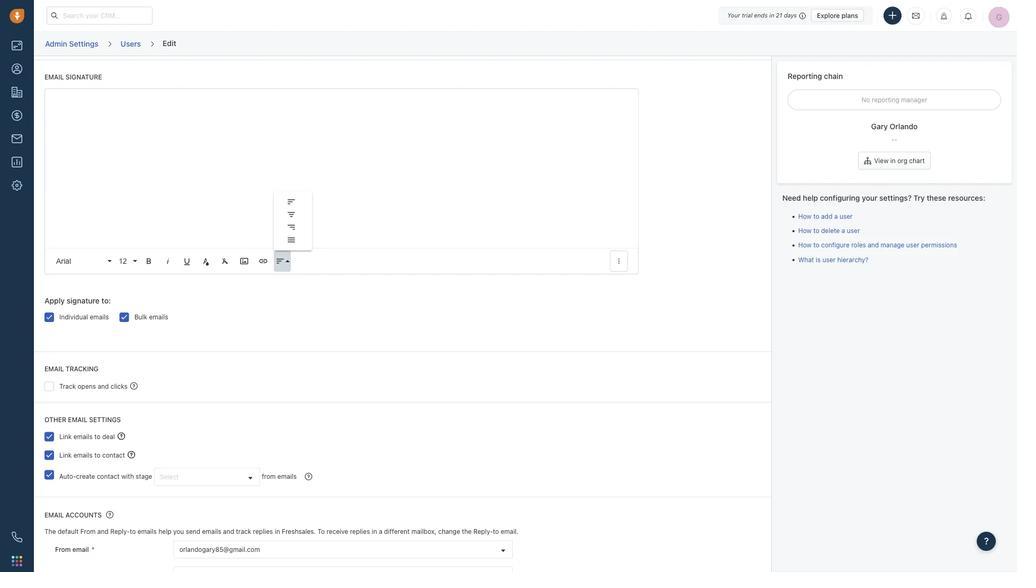 Task type: describe. For each thing, give the bounding box(es) containing it.
phone element
[[6, 527, 28, 548]]

add
[[821, 213, 833, 220]]

how to delete a user
[[799, 227, 860, 234]]

reporting
[[788, 72, 822, 80]]

bulk
[[134, 314, 147, 321]]

emails for from emails
[[278, 473, 297, 480]]

2 reply- from the left
[[474, 528, 493, 536]]

send email image
[[912, 11, 920, 20]]

change
[[438, 528, 460, 536]]

from
[[262, 473, 276, 480]]

gary orlando --
[[871, 122, 918, 143]]

emails left the you
[[138, 528, 157, 536]]

1 - from the left
[[892, 136, 895, 143]]

deal
[[102, 433, 115, 441]]

receive
[[327, 528, 348, 536]]

signature
[[66, 74, 102, 81]]

emails for bulk emails
[[149, 314, 168, 321]]

email tracking
[[45, 366, 98, 373]]

align center image
[[287, 210, 296, 220]]

plans
[[842, 12, 858, 19]]

question circled image
[[130, 382, 138, 390]]

link emails to contact
[[59, 452, 125, 459]]

how for how to configure roles and manage user permissions
[[799, 241, 812, 249]]

tracking
[[66, 366, 98, 373]]

phone image
[[12, 532, 22, 543]]

0 vertical spatial contact
[[102, 452, 125, 459]]

view in org chart button
[[859, 152, 931, 170]]

1 vertical spatial from
[[55, 546, 71, 553]]

to:
[[102, 297, 111, 306]]

try
[[914, 193, 925, 202]]

gary
[[871, 122, 888, 131]]

accounts
[[66, 512, 102, 519]]

admin settings link
[[45, 35, 99, 52]]

link for link emails to deal
[[59, 433, 72, 441]]

email accounts
[[45, 512, 102, 519]]

to
[[318, 528, 325, 536]]

stage
[[136, 473, 152, 480]]

more misc image
[[614, 257, 624, 266]]

delete
[[821, 227, 840, 234]]

0 horizontal spatial question circled image
[[106, 511, 114, 520]]

freshsales.
[[282, 528, 316, 536]]

orlando
[[890, 122, 918, 131]]

chain
[[824, 72, 843, 80]]

how to delete a user link
[[799, 227, 860, 234]]

with
[[121, 473, 134, 480]]

align right image
[[287, 223, 296, 232]]

in left different
[[372, 528, 377, 536]]

track opens and clicks
[[59, 383, 128, 390]]

2 replies from the left
[[350, 528, 370, 536]]

from emails
[[262, 473, 297, 480]]

click to learn how to link conversations to deals image
[[118, 433, 125, 440]]

2 vertical spatial a
[[379, 528, 382, 536]]

12
[[119, 257, 127, 266]]

create
[[76, 473, 95, 480]]

other email settings
[[45, 416, 121, 424]]

bulk emails
[[134, 314, 168, 321]]

to left email.
[[493, 528, 499, 536]]

admin settings
[[45, 39, 98, 48]]

signature
[[67, 297, 100, 306]]

and right "roles"
[[868, 241, 879, 249]]

no
[[862, 96, 870, 104]]

track
[[236, 528, 251, 536]]

track
[[59, 383, 76, 390]]

chart
[[909, 157, 925, 165]]

to left the you
[[130, 528, 136, 536]]

a for add
[[834, 213, 838, 220]]

no reporting manager
[[862, 96, 928, 104]]

0 vertical spatial from
[[80, 528, 96, 536]]

explore
[[817, 12, 840, 19]]

need
[[783, 193, 801, 202]]

configuring
[[820, 193, 860, 202]]

view
[[874, 157, 889, 165]]

in left 21
[[770, 12, 774, 19]]

the
[[45, 528, 56, 536]]

org
[[898, 157, 908, 165]]

individual
[[59, 314, 88, 321]]

to left deal
[[94, 433, 100, 441]]

how to configure roles and manage user permissions link
[[799, 241, 957, 249]]

email for email tracking
[[45, 366, 64, 373]]

12 button
[[115, 251, 138, 272]]

to up is
[[814, 241, 820, 249]]

settings
[[89, 416, 121, 424]]

mailbox,
[[412, 528, 437, 536]]

different
[[384, 528, 410, 536]]

the
[[462, 528, 472, 536]]

manager
[[901, 96, 928, 104]]

view in org chart
[[874, 157, 925, 165]]

orlandogary85@gmail.com link
[[174, 542, 512, 559]]

to down "link emails to deal"
[[94, 452, 100, 459]]

email for from
[[73, 546, 89, 553]]

users
[[121, 39, 141, 48]]



Task type: vqa. For each thing, say whether or not it's contained in the screenshot.
linkedin circled icon
no



Task type: locate. For each thing, give the bounding box(es) containing it.
contact
[[102, 452, 125, 459], [97, 473, 120, 480]]

apply signature to:
[[45, 297, 111, 306]]

resources:
[[948, 193, 986, 202]]

need help configuring your settings? try these resources:
[[783, 193, 986, 202]]

individual emails
[[59, 314, 109, 321]]

in inside button
[[891, 157, 896, 165]]

in
[[770, 12, 774, 19], [891, 157, 896, 165], [275, 528, 280, 536], [372, 528, 377, 536]]

align left image
[[287, 197, 296, 207]]

what
[[799, 256, 814, 263]]

settings?
[[880, 193, 912, 202]]

how left add on the top
[[799, 213, 812, 220]]

0 vertical spatial help
[[803, 193, 818, 202]]

emails right send
[[202, 528, 221, 536]]

link
[[59, 433, 72, 441], [59, 452, 72, 459]]

1 horizontal spatial a
[[834, 213, 838, 220]]

explore plans link
[[811, 9, 864, 22]]

ends
[[754, 12, 768, 19]]

arial
[[56, 257, 71, 266]]

what's new image
[[941, 12, 948, 20]]

email signature
[[45, 74, 102, 81]]

to left "delete"
[[814, 227, 820, 234]]

and down accounts
[[97, 528, 109, 536]]

how down how to add a user
[[799, 227, 812, 234]]

email left signature
[[45, 74, 64, 81]]

1 horizontal spatial question circled image
[[305, 472, 312, 481]]

users link
[[120, 35, 142, 52]]

1 email from the top
[[45, 74, 64, 81]]

2 vertical spatial how
[[799, 241, 812, 249]]

email.
[[501, 528, 519, 536]]

from down accounts
[[80, 528, 96, 536]]

2 link from the top
[[59, 452, 72, 459]]

0 vertical spatial question circled image
[[305, 472, 312, 481]]

link down other
[[59, 433, 72, 441]]

1 vertical spatial email
[[73, 546, 89, 553]]

default
[[58, 528, 79, 536]]

emails down to:
[[90, 314, 109, 321]]

what is user hierarchy?
[[799, 256, 869, 263]]

emails right from
[[278, 473, 297, 480]]

how for how to delete a user
[[799, 227, 812, 234]]

1 horizontal spatial help
[[803, 193, 818, 202]]

auto-
[[59, 473, 76, 480]]

1 horizontal spatial reply-
[[474, 528, 493, 536]]

0 horizontal spatial reply-
[[110, 528, 130, 536]]

how
[[799, 213, 812, 220], [799, 227, 812, 234], [799, 241, 812, 249]]

and left track
[[223, 528, 234, 536]]

manage
[[881, 241, 905, 249]]

what is user hierarchy? link
[[799, 256, 869, 263]]

permissions
[[921, 241, 957, 249]]

settings
[[69, 39, 98, 48]]

edit
[[163, 39, 176, 47]]

link emails to deal
[[59, 433, 115, 441]]

0 vertical spatial email
[[68, 416, 87, 424]]

help left the you
[[159, 528, 171, 536]]

emails for link emails to deal
[[73, 433, 93, 441]]

emails down other email settings
[[73, 433, 93, 441]]

explore plans
[[817, 12, 858, 19]]

0 horizontal spatial replies
[[253, 528, 273, 536]]

roles
[[852, 241, 866, 249]]

reply-
[[110, 528, 130, 536], [474, 528, 493, 536]]

hierarchy?
[[838, 256, 869, 263]]

1 vertical spatial a
[[842, 227, 845, 234]]

emails for individual emails
[[90, 314, 109, 321]]

align justify image
[[287, 236, 296, 245]]

select link
[[155, 469, 260, 486]]

your trial ends in 21 days
[[728, 12, 797, 19]]

and left clicks
[[98, 383, 109, 390]]

1 vertical spatial link
[[59, 452, 72, 459]]

email for email accounts
[[45, 512, 64, 519]]

user right manage at right top
[[907, 241, 920, 249]]

1 vertical spatial email
[[45, 366, 64, 373]]

how up what
[[799, 241, 812, 249]]

reporting
[[872, 96, 900, 104]]

21
[[776, 12, 782, 19]]

email up "link emails to deal"
[[68, 416, 87, 424]]

application containing arial
[[45, 89, 639, 275]]

send
[[186, 528, 200, 536]]

email down default
[[73, 546, 89, 553]]

opens
[[78, 383, 96, 390]]

1 vertical spatial help
[[159, 528, 171, 536]]

1 how from the top
[[799, 213, 812, 220]]

days
[[784, 12, 797, 19]]

these
[[927, 193, 947, 202]]

1 replies from the left
[[253, 528, 273, 536]]

and
[[868, 241, 879, 249], [98, 383, 109, 390], [97, 528, 109, 536], [223, 528, 234, 536]]

the default from and reply-to emails help you send emails and track replies in freshsales. to receive replies in a different mailbox, change the reply-to email.
[[45, 528, 519, 536]]

a left different
[[379, 528, 382, 536]]

0 horizontal spatial help
[[159, 528, 171, 536]]

replies right receive
[[350, 528, 370, 536]]

user right is
[[823, 256, 836, 263]]

from
[[80, 528, 96, 536], [55, 546, 71, 553]]

emails for link emails to contact
[[73, 452, 93, 459]]

how for how to add a user
[[799, 213, 812, 220]]

replies
[[253, 528, 273, 536], [350, 528, 370, 536]]

click to learn how to link emails to contacts image
[[128, 451, 135, 459]]

link for link emails to contact
[[59, 452, 72, 459]]

1 reply- from the left
[[110, 528, 130, 536]]

reply- right the
[[474, 528, 493, 536]]

admin
[[45, 39, 67, 48]]

emails down "link emails to deal"
[[73, 452, 93, 459]]

user right add on the top
[[840, 213, 853, 220]]

a
[[834, 213, 838, 220], [842, 227, 845, 234], [379, 528, 382, 536]]

0 horizontal spatial a
[[379, 528, 382, 536]]

how to add a user link
[[799, 213, 853, 220]]

0 horizontal spatial from
[[55, 546, 71, 553]]

a right "delete"
[[842, 227, 845, 234]]

-
[[892, 136, 895, 143], [895, 136, 898, 143]]

trial
[[742, 12, 753, 19]]

select
[[160, 474, 179, 481]]

in left org
[[891, 157, 896, 165]]

0 vertical spatial a
[[834, 213, 838, 220]]

your
[[862, 193, 878, 202]]

freshworks switcher image
[[12, 556, 22, 567]]

orlandogary85@gmail.com
[[179, 546, 260, 554]]

2 vertical spatial email
[[45, 512, 64, 519]]

Search your CRM... text field
[[47, 7, 153, 25]]

apply
[[45, 297, 65, 306]]

1 horizontal spatial from
[[80, 528, 96, 536]]

user up "roles"
[[847, 227, 860, 234]]

contact left click to learn how to link emails to contacts image
[[102, 452, 125, 459]]

1 vertical spatial how
[[799, 227, 812, 234]]

to
[[814, 213, 820, 220], [814, 227, 820, 234], [814, 241, 820, 249], [94, 433, 100, 441], [94, 452, 100, 459], [130, 528, 136, 536], [493, 528, 499, 536]]

auto-create contact with stage
[[59, 473, 152, 480]]

help right need
[[803, 193, 818, 202]]

replies right track
[[253, 528, 273, 536]]

emails right bulk
[[149, 314, 168, 321]]

you
[[173, 528, 184, 536]]

to left add on the top
[[814, 213, 820, 220]]

a right add on the top
[[834, 213, 838, 220]]

1 link from the top
[[59, 433, 72, 441]]

application
[[45, 89, 639, 275]]

email for email signature
[[45, 74, 64, 81]]

question circled image right from emails
[[305, 472, 312, 481]]

reply- right default
[[110, 528, 130, 536]]

email
[[68, 416, 87, 424], [73, 546, 89, 553]]

3 email from the top
[[45, 512, 64, 519]]

how to configure roles and manage user permissions
[[799, 241, 957, 249]]

email up track
[[45, 366, 64, 373]]

1 vertical spatial contact
[[97, 473, 120, 480]]

1 vertical spatial question circled image
[[106, 511, 114, 520]]

0 vertical spatial how
[[799, 213, 812, 220]]

email for other
[[68, 416, 87, 424]]

2 - from the left
[[895, 136, 898, 143]]

reporting chain
[[788, 72, 843, 80]]

question circled image right accounts
[[106, 511, 114, 520]]

link up auto- at left
[[59, 452, 72, 459]]

3 how from the top
[[799, 241, 812, 249]]

a for delete
[[842, 227, 845, 234]]

from down default
[[55, 546, 71, 553]]

2 email from the top
[[45, 366, 64, 373]]

how to add a user
[[799, 213, 853, 220]]

email up the in the bottom of the page
[[45, 512, 64, 519]]

question circled image
[[305, 472, 312, 481], [106, 511, 114, 520]]

2 horizontal spatial a
[[842, 227, 845, 234]]

clicks
[[111, 383, 128, 390]]

configure
[[821, 241, 850, 249]]

0 vertical spatial link
[[59, 433, 72, 441]]

other
[[45, 416, 66, 424]]

your
[[728, 12, 740, 19]]

in left freshsales.
[[275, 528, 280, 536]]

1 horizontal spatial replies
[[350, 528, 370, 536]]

contact left with
[[97, 473, 120, 480]]

2 how from the top
[[799, 227, 812, 234]]

from email
[[55, 546, 89, 553]]

arial button
[[52, 251, 113, 272]]

0 vertical spatial email
[[45, 74, 64, 81]]



